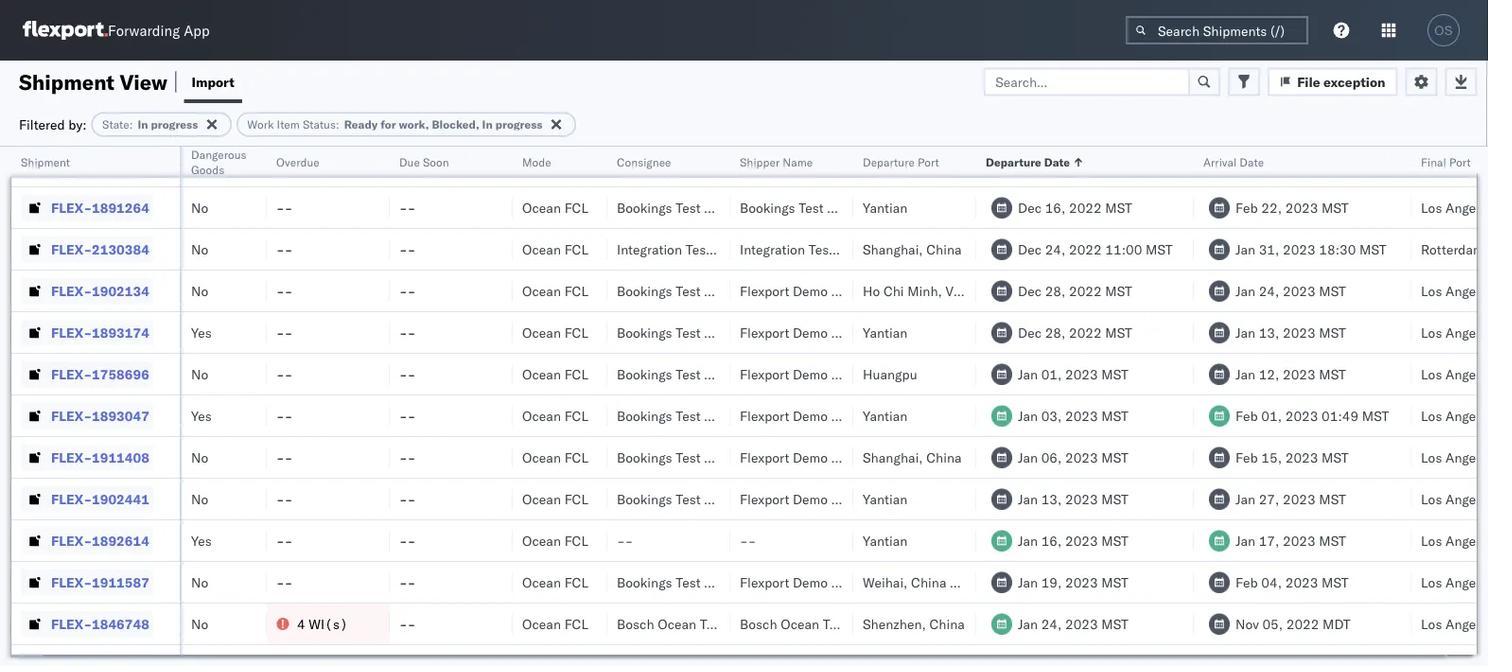 Task type: locate. For each thing, give the bounding box(es) containing it.
24,
[[1045, 241, 1066, 257], [1259, 282, 1280, 299], [1041, 616, 1062, 632]]

2 yes from the top
[[191, 324, 212, 341]]

10 los from the top
[[1421, 574, 1442, 590]]

flexport for jan 27, 2023 mst
[[740, 491, 789, 507]]

no for flex-1758696
[[191, 366, 208, 382]]

ocean for flex-1758696
[[522, 366, 561, 382]]

ocean fcl
[[522, 158, 589, 174], [522, 199, 589, 216], [522, 241, 589, 257], [522, 282, 589, 299], [522, 324, 589, 341], [522, 366, 589, 382], [522, 407, 589, 424], [522, 449, 589, 466], [522, 491, 589, 507], [522, 532, 589, 549], [522, 574, 589, 590], [522, 616, 589, 632]]

2022 up dec 16, 2022 mst
[[1069, 158, 1102, 174]]

9 angeles from the top
[[1446, 532, 1488, 549]]

los angeles for jan 17, 2023 mst
[[1421, 532, 1488, 549]]

import
[[192, 73, 234, 90]]

flex- for 1892614
[[51, 532, 92, 549]]

1 fcl from the top
[[565, 158, 589, 174]]

flex- for 1911408
[[51, 449, 92, 466]]

1 horizontal spatial port
[[1450, 155, 1471, 169]]

jan 06, 2023 mst
[[1018, 449, 1129, 466]]

2023 down jan 19, 2023 mst
[[1065, 616, 1098, 632]]

9 bookings test consignee from the top
[[617, 574, 768, 590]]

mst right 19,
[[1102, 574, 1129, 590]]

11 los angeles from the top
[[1421, 616, 1488, 632]]

2 co. from the top
[[881, 324, 900, 341]]

1 horizontal spatial jan 16, 2023 mst
[[1236, 158, 1346, 174]]

flex- down flex-1758696 button
[[51, 407, 92, 424]]

01, for feb
[[1262, 407, 1282, 424]]

resize handle column header for departure port
[[954, 147, 976, 666]]

13, down 06,
[[1041, 491, 1062, 507]]

flex- down flex-1902134 button at the top of the page
[[51, 324, 92, 341]]

shipper inside button
[[740, 155, 780, 169]]

departure up bookings test shipper china
[[863, 155, 915, 169]]

1 horizontal spatial bosch ocean test
[[740, 616, 848, 632]]

7 flex- from the top
[[51, 407, 92, 424]]

status
[[303, 117, 336, 132]]

4 angeles from the top
[[1446, 324, 1488, 341]]

1 vertical spatial 28,
[[1045, 324, 1066, 341]]

flex- down flex-1902441 button
[[51, 532, 92, 549]]

demo for feb 04, 2023 mst
[[793, 574, 828, 590]]

13, up 12,
[[1259, 324, 1280, 341]]

3 feb from the top
[[1236, 449, 1258, 466]]

fcl for flex-1758696
[[565, 366, 589, 382]]

shipper for feb 15, 2023 mst
[[831, 449, 878, 466]]

los angeles for jan 16, 2023 mst
[[1421, 158, 1488, 174]]

resize handle column header
[[157, 147, 180, 666], [244, 147, 267, 666], [367, 147, 390, 666], [490, 147, 513, 666], [585, 147, 607, 666], [708, 147, 730, 666], [831, 147, 853, 666], [954, 147, 976, 666], [1171, 147, 1194, 666], [1389, 147, 1412, 666]]

flex- down flex-1891206 button
[[51, 199, 92, 216]]

demo
[[793, 158, 828, 174], [793, 282, 828, 299], [793, 324, 828, 341], [793, 366, 828, 382], [793, 407, 828, 424], [793, 449, 828, 466], [793, 491, 828, 507], [793, 574, 828, 590]]

fcl for flex-1911408
[[565, 449, 589, 466]]

0 vertical spatial jan 16, 2023 mst
[[1236, 158, 1346, 174]]

departure
[[863, 155, 915, 169], [986, 155, 1042, 169]]

8 flexport from the top
[[740, 574, 789, 590]]

31,
[[1259, 241, 1280, 257]]

date inside button
[[1044, 155, 1070, 169]]

shanghai, china for dec 24, 2022 11:00 mst
[[863, 241, 962, 257]]

1758696
[[92, 366, 149, 382]]

consignee button
[[607, 150, 712, 169]]

no right the 1911408
[[191, 449, 208, 466]]

feb left 22,
[[1236, 199, 1258, 216]]

mode button
[[513, 150, 589, 169]]

8 flex- from the top
[[51, 449, 92, 466]]

1 shanghai, from the top
[[863, 241, 923, 257]]

jan down (mainland)
[[1018, 616, 1038, 632]]

flex- down by:
[[51, 158, 92, 174]]

5 angeles from the top
[[1446, 366, 1488, 382]]

ocean for flex-1911587
[[522, 574, 561, 590]]

flexport demo shipper co. for jan 06, 2023 mst
[[740, 449, 900, 466]]

los angeles for jan 24, 2023 mst
[[1421, 282, 1488, 299]]

jan 24, 2023 mst down jan 19, 2023 mst
[[1018, 616, 1129, 632]]

date inside button
[[1240, 155, 1264, 169]]

2023 down jan 06, 2023 mst
[[1065, 491, 1098, 507]]

0 vertical spatial 28,
[[1045, 282, 1066, 299]]

no for flex-1846748
[[191, 616, 208, 632]]

bosch
[[617, 616, 654, 632], [740, 616, 777, 632]]

shipper name button
[[730, 150, 835, 169]]

1 horizontal spatial departure
[[986, 155, 1042, 169]]

flex-1902134 button
[[21, 278, 153, 304]]

5 no from the top
[[191, 449, 208, 466]]

5 resize handle column header from the left
[[585, 147, 607, 666]]

1902441
[[92, 491, 149, 507]]

2 date from the left
[[1240, 155, 1264, 169]]

3 yantian from the top
[[863, 324, 908, 341]]

13, up dec 16, 2022 mst
[[1045, 158, 1066, 174]]

mst
[[1106, 158, 1132, 174], [1319, 158, 1346, 174], [1106, 199, 1132, 216], [1322, 199, 1349, 216], [1146, 241, 1173, 257], [1360, 241, 1387, 257], [1106, 282, 1132, 299], [1319, 282, 1346, 299], [1106, 324, 1132, 341], [1319, 324, 1346, 341], [1102, 366, 1129, 382], [1319, 366, 1346, 382], [1102, 407, 1129, 424], [1362, 407, 1389, 424], [1102, 449, 1129, 466], [1322, 449, 1349, 466], [1102, 491, 1129, 507], [1319, 491, 1346, 507], [1102, 532, 1129, 549], [1319, 532, 1346, 549], [1102, 574, 1129, 590], [1322, 574, 1349, 590], [1102, 616, 1129, 632]]

2 port from the left
[[1450, 155, 1471, 169]]

1 port from the left
[[918, 155, 939, 169]]

0 vertical spatial 13,
[[1045, 158, 1066, 174]]

2 demo from the top
[[793, 282, 828, 299]]

los angeles for jan 12, 2023 mst
[[1421, 366, 1488, 382]]

mst right 11:00
[[1146, 241, 1173, 257]]

6 no from the top
[[191, 491, 208, 507]]

shipper for jan 27, 2023 mst
[[831, 491, 878, 507]]

co. for jan 06, 2023 mst
[[881, 449, 900, 466]]

1911408
[[92, 449, 149, 466]]

12 flex- from the top
[[51, 616, 92, 632]]

flex- for 1893047
[[51, 407, 92, 424]]

fcl for flex-1893174
[[565, 324, 589, 341]]

consignee for feb 15, 2023 mst
[[704, 449, 768, 466]]

1 vertical spatial jan 24, 2023 mst
[[1018, 616, 1129, 632]]

dec for feb 22, 2023 mst
[[1018, 199, 1042, 216]]

shanghai, down huangpu
[[863, 449, 923, 466]]

1 vertical spatial 01,
[[1262, 407, 1282, 424]]

flex- for 2130384
[[51, 241, 92, 257]]

shipment inside button
[[21, 155, 70, 169]]

angeles for jan 13, 2023 mst
[[1446, 324, 1488, 341]]

shipment down filtered
[[21, 155, 70, 169]]

6 flexport from the top
[[740, 449, 789, 466]]

bookings test consignee for flex-1911587
[[617, 574, 768, 590]]

7 los angeles from the top
[[1421, 449, 1488, 466]]

dec 28, 2022 mst for ho chi minh, vietnam
[[1018, 282, 1132, 299]]

11 angeles from the top
[[1446, 616, 1488, 632]]

9 ocean fcl from the top
[[522, 491, 589, 507]]

2 dec 28, 2022 mst from the top
[[1018, 324, 1132, 341]]

7 flexport demo shipper co. from the top
[[740, 574, 900, 590]]

mst up jan 01, 2023 mst
[[1106, 324, 1132, 341]]

no right 1846748
[[191, 616, 208, 632]]

yes right 1893174
[[191, 324, 212, 341]]

flex- down flex-1891264 button
[[51, 241, 92, 257]]

jan 16, 2023 mst
[[1236, 158, 1346, 174], [1018, 532, 1129, 549]]

2 dec from the top
[[1018, 199, 1042, 216]]

2023 right 22,
[[1286, 199, 1318, 216]]

0 horizontal spatial date
[[1044, 155, 1070, 169]]

test for feb 01, 2023 01:49 mst
[[676, 407, 701, 424]]

4 co. from the top
[[881, 407, 900, 424]]

yes right 1893047
[[191, 407, 212, 424]]

7 resize handle column header from the left
[[831, 147, 853, 666]]

flexport. image
[[23, 21, 108, 40]]

7 no from the top
[[191, 574, 208, 590]]

5 co. from the top
[[881, 449, 900, 466]]

los for feb 15, 2023 mst
[[1421, 449, 1442, 466]]

2 feb from the top
[[1236, 407, 1258, 424]]

1 vertical spatial shipment
[[21, 155, 70, 169]]

6 fcl from the top
[[565, 366, 589, 382]]

2 vertical spatial 16,
[[1041, 532, 1062, 549]]

nov 05, 2022 mdt
[[1236, 616, 1351, 632]]

1 horizontal spatial bosch
[[740, 616, 777, 632]]

shanghai, china up (vietnam)
[[863, 241, 962, 257]]

jan 24, 2023 mst
[[1236, 282, 1346, 299], [1018, 616, 1129, 632]]

2023 right 12,
[[1283, 366, 1316, 382]]

yes right 1892614
[[191, 532, 212, 549]]

dec 28, 2022 mst down dec 24, 2022 11:00 mst
[[1018, 282, 1132, 299]]

mst down 01:49 in the right bottom of the page
[[1322, 449, 1349, 466]]

1 horizontal spatial date
[[1240, 155, 1264, 169]]

yantian for jan 03, 2023 mst
[[863, 407, 908, 424]]

mst up dec 16, 2022 mst
[[1106, 158, 1132, 174]]

8 angeles from the top
[[1446, 491, 1488, 507]]

0 horizontal spatial :
[[129, 117, 133, 132]]

1 vertical spatial dec 28, 2022 mst
[[1018, 324, 1132, 341]]

2 los from the top
[[1421, 199, 1442, 216]]

flex- for 1911587
[[51, 574, 92, 590]]

16, up 22,
[[1259, 158, 1280, 174]]

demo for feb 01, 2023 01:49 mst
[[793, 407, 828, 424]]

jan left 17,
[[1236, 532, 1256, 549]]

jan down "jan 31, 2023 18:30 mst"
[[1236, 282, 1256, 299]]

shanghai, up chi
[[863, 241, 923, 257]]

dec 13, 2022 mst
[[1018, 158, 1132, 174]]

11 flex- from the top
[[51, 574, 92, 590]]

dec down departure date
[[1018, 199, 1042, 216]]

jan 13, 2023 mst down jan 06, 2023 mst
[[1018, 491, 1129, 507]]

ocean for flex-1911408
[[522, 449, 561, 466]]

01, up '15,' in the bottom of the page
[[1262, 407, 1282, 424]]

dec right vietnam
[[1018, 282, 1042, 299]]

10 flex- from the top
[[51, 532, 92, 549]]

10 resize handle column header from the left
[[1389, 147, 1412, 666]]

0 horizontal spatial port
[[918, 155, 939, 169]]

24, for jan
[[1045, 241, 1066, 257]]

in right the blocked,
[[482, 117, 493, 132]]

for
[[381, 117, 396, 132]]

ocean for flex-1893047
[[522, 407, 561, 424]]

11 los from the top
[[1421, 616, 1442, 632]]

flex-1911408
[[51, 449, 149, 466]]

0 vertical spatial jan 13, 2023 mst
[[1236, 324, 1346, 341]]

port inside button
[[1450, 155, 1471, 169]]

1 date from the left
[[1044, 155, 1070, 169]]

16, down dec 13, 2022 mst
[[1045, 199, 1066, 216]]

8 bookings test consignee from the top
[[617, 491, 768, 507]]

0 horizontal spatial bosch
[[617, 616, 654, 632]]

work item status : ready for work, blocked, in progress
[[247, 117, 543, 132]]

co. for jan 19, 2023 mst
[[881, 574, 900, 590]]

china for jan 24, 2023 mst
[[930, 616, 965, 632]]

flex- for 1891264
[[51, 199, 92, 216]]

5 flex- from the top
[[51, 324, 92, 341]]

2023 right 06,
[[1065, 449, 1098, 466]]

dec up jan 01, 2023 mst
[[1018, 324, 1042, 341]]

dec
[[1018, 158, 1042, 174], [1018, 199, 1042, 216], [1018, 241, 1042, 257], [1018, 282, 1042, 299], [1018, 324, 1042, 341]]

progress
[[151, 117, 198, 132], [496, 117, 543, 132]]

1 horizontal spatial 01,
[[1262, 407, 1282, 424]]

bookings test consignee for flex-1911408
[[617, 449, 768, 466]]

2 los angeles from the top
[[1421, 199, 1488, 216]]

4 flex- from the top
[[51, 282, 92, 299]]

8 fcl from the top
[[565, 449, 589, 466]]

0 vertical spatial shanghai, china
[[863, 241, 962, 257]]

jan 16, 2023 mst up 'feb 22, 2023 mst' at the right of the page
[[1236, 158, 1346, 174]]

shipment
[[19, 69, 115, 95], [21, 155, 70, 169]]

angeles for jan 27, 2023 mst
[[1446, 491, 1488, 507]]

1892614
[[92, 532, 149, 549]]

2023 right 31,
[[1283, 241, 1316, 257]]

co.
[[881, 158, 900, 174], [881, 324, 900, 341], [881, 366, 900, 382], [881, 407, 900, 424], [881, 449, 900, 466], [881, 491, 900, 507], [881, 574, 900, 590]]

china for jan 19, 2023 mst
[[911, 574, 947, 590]]

port inside button
[[918, 155, 939, 169]]

2023 right 03,
[[1065, 407, 1098, 424]]

0 horizontal spatial jan 13, 2023 mst
[[1018, 491, 1129, 507]]

0 vertical spatial 01,
[[1041, 366, 1062, 382]]

ocean fcl for flex-1911408
[[522, 449, 589, 466]]

1 vertical spatial jan 13, 2023 mst
[[1018, 491, 1129, 507]]

3 flexport from the top
[[740, 324, 789, 341]]

2022 up dec 24, 2022 11:00 mst
[[1069, 199, 1102, 216]]

no
[[191, 199, 208, 216], [191, 241, 208, 257], [191, 282, 208, 299], [191, 366, 208, 382], [191, 449, 208, 466], [191, 491, 208, 507], [191, 574, 208, 590], [191, 616, 208, 632]]

resize handle column header for arrival date
[[1389, 147, 1412, 666]]

9 flex- from the top
[[51, 491, 92, 507]]

bookings for flex-1891206
[[617, 158, 672, 174]]

7 los from the top
[[1421, 449, 1442, 466]]

yes for flex-1893174
[[191, 324, 212, 341]]

flex-1911408 button
[[21, 444, 153, 471]]

test for jan 27, 2023 mst
[[676, 491, 701, 507]]

1 horizontal spatial in
[[482, 117, 493, 132]]

6 flexport demo shipper co. from the top
[[740, 491, 900, 507]]

in right state
[[138, 117, 148, 132]]

consignee for jan 12, 2023 mst
[[704, 366, 768, 382]]

2023 up jan 03, 2023 mst
[[1065, 366, 1098, 382]]

4 ocean fcl from the top
[[522, 282, 589, 299]]

flex-1846748 button
[[21, 611, 153, 637]]

1 demo from the top
[[793, 158, 828, 174]]

mdt
[[1323, 616, 1351, 632]]

overdue
[[276, 155, 320, 169]]

8 demo from the top
[[793, 574, 828, 590]]

28, down dec 24, 2022 11:00 mst
[[1045, 282, 1066, 299]]

china for dec 24, 2022 11:00 mst
[[927, 241, 962, 257]]

1 ocean fcl from the top
[[522, 158, 589, 174]]

1 angeles from the top
[[1446, 158, 1488, 174]]

shipment up by:
[[19, 69, 115, 95]]

10 fcl from the top
[[565, 532, 589, 549]]

due
[[399, 155, 420, 169]]

jan left 31,
[[1236, 241, 1256, 257]]

1 feb from the top
[[1236, 199, 1258, 216]]

28, for ho chi minh, vietnam
[[1045, 282, 1066, 299]]

7 bookings test consignee from the top
[[617, 449, 768, 466]]

Search... text field
[[984, 68, 1190, 96]]

ho
[[863, 282, 880, 299]]

los angeles for feb 04, 2023 mst
[[1421, 574, 1488, 590]]

dec 28, 2022 mst
[[1018, 282, 1132, 299], [1018, 324, 1132, 341]]

01:49
[[1322, 407, 1359, 424]]

bookings
[[617, 158, 672, 174], [617, 199, 672, 216], [740, 199, 795, 216], [617, 282, 672, 299], [617, 324, 672, 341], [617, 366, 672, 382], [617, 407, 672, 424], [617, 449, 672, 466], [617, 491, 672, 507], [617, 574, 672, 590]]

shipper for jan 24, 2023 mst
[[831, 282, 878, 299]]

3 los from the top
[[1421, 282, 1442, 299]]

9 resize handle column header from the left
[[1171, 147, 1194, 666]]

2023
[[1283, 158, 1316, 174], [1286, 199, 1318, 216], [1283, 241, 1316, 257], [1283, 282, 1316, 299], [1283, 324, 1316, 341], [1065, 366, 1098, 382], [1283, 366, 1316, 382], [1065, 407, 1098, 424], [1286, 407, 1318, 424], [1065, 449, 1098, 466], [1286, 449, 1318, 466], [1065, 491, 1098, 507], [1283, 491, 1316, 507], [1065, 532, 1098, 549], [1283, 532, 1316, 549], [1065, 574, 1098, 590], [1286, 574, 1318, 590], [1065, 616, 1098, 632]]

no for flex-1902134
[[191, 282, 208, 299]]

3 los angeles from the top
[[1421, 282, 1488, 299]]

feb down jan 12, 2023 mst
[[1236, 407, 1258, 424]]

nov
[[1236, 616, 1259, 632]]

1 vertical spatial shanghai,
[[863, 449, 923, 466]]

co. for jan 03, 2023 mst
[[881, 407, 900, 424]]

8 no from the top
[[191, 616, 208, 632]]

2 resize handle column header from the left
[[244, 147, 267, 666]]

0 horizontal spatial in
[[138, 117, 148, 132]]

jan 31, 2023 18:30 mst
[[1236, 241, 1387, 257]]

1902134
[[92, 282, 149, 299]]

24, down 31,
[[1259, 282, 1280, 299]]

fcl for flex-1891206
[[565, 158, 589, 174]]

4 no from the top
[[191, 366, 208, 382]]

mst up 01:49 in the right bottom of the page
[[1319, 366, 1346, 382]]

shanghai,
[[863, 241, 923, 257], [863, 449, 923, 466]]

0 horizontal spatial jan 24, 2023 mst
[[1018, 616, 1129, 632]]

feb left '15,' in the bottom of the page
[[1236, 449, 1258, 466]]

01, for jan
[[1041, 366, 1062, 382]]

no for flex-1891264
[[191, 199, 208, 216]]

7 co. from the top
[[881, 574, 900, 590]]

2 fcl from the top
[[565, 199, 589, 216]]

0 horizontal spatial bosch ocean test
[[617, 616, 725, 632]]

2 flexport demo shipper co. from the top
[[740, 324, 900, 341]]

no right 1902441
[[191, 491, 208, 507]]

port for departure port
[[918, 155, 939, 169]]

jan 13, 2023 mst up jan 12, 2023 mst
[[1236, 324, 1346, 341]]

jan up jan 03, 2023 mst
[[1018, 366, 1038, 382]]

flexport for feb 15, 2023 mst
[[740, 449, 789, 466]]

minh,
[[908, 282, 942, 299]]

los for jan 27, 2023 mst
[[1421, 491, 1442, 507]]

1891264
[[92, 199, 149, 216]]

flex-
[[51, 158, 92, 174], [51, 199, 92, 216], [51, 241, 92, 257], [51, 282, 92, 299], [51, 324, 92, 341], [51, 366, 92, 382], [51, 407, 92, 424], [51, 449, 92, 466], [51, 491, 92, 507], [51, 532, 92, 549], [51, 574, 92, 590], [51, 616, 92, 632]]

shanghai, china down huangpu
[[863, 449, 962, 466]]

departure for departure date
[[986, 155, 1042, 169]]

2022 up jan 01, 2023 mst
[[1069, 324, 1102, 341]]

fcl for flex-1892614
[[565, 532, 589, 549]]

1846748
[[92, 616, 149, 632]]

2023 left 01:49 in the right bottom of the page
[[1286, 407, 1318, 424]]

flexport demo shipper co. for jan 13, 2023 mst
[[740, 491, 900, 507]]

arrival date button
[[1194, 150, 1393, 169]]

jan 01, 2023 mst
[[1018, 366, 1129, 382]]

no right 1902134
[[191, 282, 208, 299]]

3 angeles from the top
[[1446, 282, 1488, 299]]

2 yantian from the top
[[863, 199, 908, 216]]

13,
[[1045, 158, 1066, 174], [1259, 324, 1280, 341], [1041, 491, 1062, 507]]

0 vertical spatial dec 28, 2022 mst
[[1018, 282, 1132, 299]]

01, up 03,
[[1041, 366, 1062, 382]]

2 angeles from the top
[[1446, 199, 1488, 216]]

2 vertical spatial 13,
[[1041, 491, 1062, 507]]

flex- down flex-1911587 button
[[51, 616, 92, 632]]

1 departure from the left
[[863, 155, 915, 169]]

3 co. from the top
[[881, 366, 900, 382]]

flex- down flex-1911408 button
[[51, 491, 92, 507]]

flex- inside button
[[51, 616, 92, 632]]

0 horizontal spatial departure
[[863, 155, 915, 169]]

16, up 19,
[[1041, 532, 1062, 549]]

test for jan 16, 2023 mst
[[676, 158, 701, 174]]

10 ocean fcl from the top
[[522, 532, 589, 549]]

0 vertical spatial shanghai,
[[863, 241, 923, 257]]

0 vertical spatial 24,
[[1045, 241, 1066, 257]]

0 vertical spatial jan 24, 2023 mst
[[1236, 282, 1346, 299]]

01,
[[1041, 366, 1062, 382], [1262, 407, 1282, 424]]

: up '1891206'
[[129, 117, 133, 132]]

0 vertical spatial shipment
[[19, 69, 115, 95]]

los for jan 17, 2023 mst
[[1421, 532, 1442, 549]]

bosch ocean test
[[617, 616, 725, 632], [740, 616, 848, 632]]

1 horizontal spatial progress
[[496, 117, 543, 132]]

28,
[[1045, 282, 1066, 299], [1045, 324, 1066, 341]]

flex- for 1846748
[[51, 616, 92, 632]]

2130384
[[92, 241, 149, 257]]

1 vertical spatial 13,
[[1259, 324, 1280, 341]]

(vietnam)
[[881, 282, 947, 299]]

los angeles for nov 05, 2022 mdt
[[1421, 616, 1488, 632]]

2 vertical spatial 24,
[[1041, 616, 1062, 632]]

mst right 01:49 in the right bottom of the page
[[1362, 407, 1389, 424]]

1 28, from the top
[[1045, 282, 1066, 299]]

6 resize handle column header from the left
[[708, 147, 730, 666]]

24, for nov
[[1041, 616, 1062, 632]]

9 fcl from the top
[[565, 491, 589, 507]]

0 horizontal spatial 01,
[[1041, 366, 1062, 382]]

progress down view
[[151, 117, 198, 132]]

flexport
[[740, 158, 789, 174], [740, 282, 789, 299], [740, 324, 789, 341], [740, 366, 789, 382], [740, 407, 789, 424], [740, 449, 789, 466], [740, 491, 789, 507], [740, 574, 789, 590]]

7 flexport from the top
[[740, 491, 789, 507]]

resize handle column header for consignee
[[708, 147, 730, 666]]

1 vertical spatial jan 16, 2023 mst
[[1018, 532, 1129, 549]]

2 flexport from the top
[[740, 282, 789, 299]]

departure port button
[[853, 150, 958, 169]]

1 vertical spatial 16,
[[1045, 199, 1066, 216]]

flexport demo shipper co. for dec 13, 2022 mst
[[740, 158, 900, 174]]

china for jan 06, 2023 mst
[[927, 449, 962, 466]]

dec for jan 24, 2023 mst
[[1018, 282, 1042, 299]]

5 yantian from the top
[[863, 491, 908, 507]]

0 horizontal spatial progress
[[151, 117, 198, 132]]

1 horizontal spatial :
[[336, 117, 339, 132]]

test for jan 24, 2023 mst
[[676, 282, 701, 299]]

flex-1893047
[[51, 407, 149, 424]]

shipper
[[740, 155, 780, 169], [831, 158, 878, 174], [827, 199, 874, 216], [831, 282, 878, 299], [831, 324, 878, 341], [831, 366, 878, 382], [831, 407, 878, 424], [831, 449, 878, 466], [831, 491, 878, 507], [831, 574, 878, 590]]

flexport for jan 24, 2023 mst
[[740, 282, 789, 299]]

2022 for jan 24, 2023 mst
[[1069, 282, 1102, 299]]

4 fcl from the top
[[565, 282, 589, 299]]

1 vertical spatial shanghai, china
[[863, 449, 962, 466]]

jan down jan 06, 2023 mst
[[1018, 491, 1038, 507]]

jan left 06,
[[1018, 449, 1038, 466]]

1 horizontal spatial jan 13, 2023 mst
[[1236, 324, 1346, 341]]

dec 28, 2022 mst up jan 01, 2023 mst
[[1018, 324, 1132, 341]]

4 yes from the top
[[191, 532, 212, 549]]

flex- down flex-1893047 button
[[51, 449, 92, 466]]

1 flexport demo shipper co. from the top
[[740, 158, 900, 174]]

2 bookings test consignee from the top
[[617, 199, 768, 216]]

6 ocean fcl from the top
[[522, 366, 589, 382]]

1893174
[[92, 324, 149, 341]]

mst down 18:30
[[1319, 282, 1346, 299]]

feb 04, 2023 mst
[[1236, 574, 1349, 590]]

Search Shipments (/) text field
[[1126, 16, 1309, 44]]

yes down "state : in progress"
[[191, 158, 212, 174]]

feb 01, 2023 01:49 mst
[[1236, 407, 1389, 424]]

2022 right 05,
[[1287, 616, 1319, 632]]

flex-1902134
[[51, 282, 149, 299]]

10 angeles from the top
[[1446, 574, 1488, 590]]

view
[[120, 69, 167, 95]]

mst down feb 15, 2023 mst
[[1319, 491, 1346, 507]]

no down goods
[[191, 199, 208, 216]]

3 yes from the top
[[191, 407, 212, 424]]

flex- down flex-2130384 button
[[51, 282, 92, 299]]

5 los from the top
[[1421, 366, 1442, 382]]

work,
[[399, 117, 429, 132]]

10 los angeles from the top
[[1421, 574, 1488, 590]]

11 fcl from the top
[[565, 574, 589, 590]]

5 ocean fcl from the top
[[522, 324, 589, 341]]

shipment for shipment
[[21, 155, 70, 169]]



Task type: describe. For each thing, give the bounding box(es) containing it.
bookings test consignee for flex-1891206
[[617, 158, 768, 174]]

2 bosch from the left
[[740, 616, 777, 632]]

1 : from the left
[[129, 117, 133, 132]]

mst down jan 03, 2023 mst
[[1102, 449, 1129, 466]]

2 bosch ocean test from the left
[[740, 616, 848, 632]]

03,
[[1041, 407, 1062, 424]]

no for flex-1902441
[[191, 491, 208, 507]]

jan 03, 2023 mst
[[1018, 407, 1129, 424]]

flex-1893047 button
[[21, 403, 153, 429]]

shipper for jan 13, 2023 mst
[[831, 324, 878, 341]]

goods
[[191, 162, 224, 176]]

shipper for jan 16, 2023 mst
[[831, 158, 878, 174]]

los angeles for feb 15, 2023 mst
[[1421, 449, 1488, 466]]

0 horizontal spatial jan 16, 2023 mst
[[1018, 532, 1129, 549]]

jan left 27,
[[1236, 491, 1256, 507]]

angeles for feb 04, 2023 mst
[[1446, 574, 1488, 590]]

bookings test consignee for flex-1902134
[[617, 282, 768, 299]]

consignee for jan 13, 2023 mst
[[704, 324, 768, 341]]

flex-1892614 button
[[21, 528, 153, 554]]

shenzhen, china
[[863, 616, 965, 632]]

forwarding
[[108, 21, 180, 39]]

ocean for flex-1902134
[[522, 282, 561, 299]]

bookings for flex-1758696
[[617, 366, 672, 382]]

2 progress from the left
[[496, 117, 543, 132]]

mst up jan 03, 2023 mst
[[1102, 366, 1129, 382]]

jan 17, 2023 mst
[[1236, 532, 1346, 549]]

by:
[[68, 116, 87, 132]]

demo for jan 27, 2023 mst
[[793, 491, 828, 507]]

2022 for jan 16, 2023 mst
[[1069, 158, 1102, 174]]

4 resize handle column header from the left
[[490, 147, 513, 666]]

rotterdam,
[[1421, 241, 1488, 257]]

los for feb 22, 2023 mst
[[1421, 199, 1442, 216]]

shenzhen,
[[863, 616, 926, 632]]

2023 up 'feb 22, 2023 mst' at the right of the page
[[1283, 158, 1316, 174]]

shanghai, china for jan 06, 2023 mst
[[863, 449, 962, 466]]

flexport demo shipper (vietnam)
[[740, 282, 947, 299]]

mst up jan 12, 2023 mst
[[1319, 324, 1346, 341]]

flexport demo shipper co. for jan 03, 2023 mst
[[740, 407, 900, 424]]

2023 up jan 12, 2023 mst
[[1283, 324, 1316, 341]]

ho chi minh, vietnam
[[863, 282, 995, 299]]

state
[[102, 117, 129, 132]]

06,
[[1041, 449, 1062, 466]]

fcl for flex-1846748
[[565, 616, 589, 632]]

flex- for 1902441
[[51, 491, 92, 507]]

ocean fcl for flex-1902134
[[522, 282, 589, 299]]

los for jan 16, 2023 mst
[[1421, 158, 1442, 174]]

1 bosch ocean test from the left
[[617, 616, 725, 632]]

05,
[[1263, 616, 1283, 632]]

departure for departure port
[[863, 155, 915, 169]]

yantian for dec 16, 2022 mst
[[863, 199, 908, 216]]

no for flex-1911408
[[191, 449, 208, 466]]

1 bosch from the left
[[617, 616, 654, 632]]

import button
[[184, 61, 242, 103]]

17,
[[1259, 532, 1280, 549]]

feb 22, 2023 mst
[[1236, 199, 1349, 216]]

1891206
[[92, 158, 149, 174]]

mst up 'feb 22, 2023 mst' at the right of the page
[[1319, 158, 1346, 174]]

shipper for feb 22, 2023 mst
[[827, 199, 874, 216]]

date for arrival date
[[1240, 155, 1264, 169]]

angeles for feb 01, 2023 01:49 mst
[[1446, 407, 1488, 424]]

shanghai, for dec 24, 2022 11:00 mst
[[863, 241, 923, 257]]

dec 24, 2022 11:00 mst
[[1018, 241, 1173, 257]]

consignee for jan 24, 2023 mst
[[704, 282, 768, 299]]

ocean fcl for flex-1911587
[[522, 574, 589, 590]]

flexport for feb 04, 2023 mst
[[740, 574, 789, 590]]

due soon
[[399, 155, 449, 169]]

work
[[247, 117, 274, 132]]

flexport demo shipper co. for jan 01, 2023 mst
[[740, 366, 900, 382]]

forwarding app link
[[23, 21, 210, 40]]

test for jan 12, 2023 mst
[[676, 366, 701, 382]]

resize handle column header for shipper name
[[831, 147, 853, 666]]

final
[[1421, 155, 1447, 169]]

1893047
[[92, 407, 149, 424]]

flex-1893174
[[51, 324, 149, 341]]

item
[[277, 117, 300, 132]]

0 vertical spatial 16,
[[1259, 158, 1280, 174]]

departure date button
[[976, 150, 1175, 169]]

mst right 18:30
[[1360, 241, 1387, 257]]

os
[[1435, 23, 1453, 37]]

test for feb 15, 2023 mst
[[676, 449, 701, 466]]

1 in from the left
[[138, 117, 148, 132]]

shipment view
[[19, 69, 167, 95]]

filtered by:
[[19, 116, 87, 132]]

flex-1758696 button
[[21, 361, 153, 387]]

yantian for dec 28, 2022 mst
[[863, 324, 908, 341]]

flex-1758696
[[51, 366, 149, 382]]

mst down jan 06, 2023 mst
[[1102, 491, 1129, 507]]

yantian for jan 13, 2023 mst
[[863, 491, 908, 507]]

angeles for jan 16, 2023 mst
[[1446, 158, 1488, 174]]

ocean for flex-1891206
[[522, 158, 561, 174]]

fcl for flex-1902134
[[565, 282, 589, 299]]

fcl for flex-1891264
[[565, 199, 589, 216]]

blocked,
[[432, 117, 479, 132]]

jan up 'feb 22, 2023 mst' at the right of the page
[[1236, 158, 1256, 174]]

bookings test consignee for flex-1893047
[[617, 407, 768, 424]]

flex-1846748
[[51, 616, 149, 632]]

demo for jan 13, 2023 mst
[[793, 324, 828, 341]]

mst down jan 19, 2023 mst
[[1102, 616, 1129, 632]]

2023 right "04,"
[[1286, 574, 1318, 590]]

forwarding app
[[108, 21, 210, 39]]

mst up 11:00
[[1106, 199, 1132, 216]]

shipper name
[[740, 155, 813, 169]]

flexport for feb 01, 2023 01:49 mst
[[740, 407, 789, 424]]

13, for jan 16, 2023 mst
[[1045, 158, 1066, 174]]

los for nov 05, 2022 mdt
[[1421, 616, 1442, 632]]

mst up jan 19, 2023 mst
[[1102, 532, 1129, 549]]

chi
[[884, 282, 904, 299]]

dangerous goods
[[191, 147, 247, 176]]

1 progress from the left
[[151, 117, 198, 132]]

flex-1891264 button
[[21, 194, 153, 221]]

flex-1893174 button
[[21, 319, 153, 346]]

mst down 11:00
[[1106, 282, 1132, 299]]

2023 right 27,
[[1283, 491, 1316, 507]]

shanghai, for jan 06, 2023 mst
[[863, 449, 923, 466]]

jan up jan 12, 2023 mst
[[1236, 324, 1256, 341]]

weihai,
[[863, 574, 908, 590]]

test for feb 22, 2023 mst
[[676, 199, 701, 216]]

jan left 12,
[[1236, 366, 1256, 382]]

2 in from the left
[[482, 117, 493, 132]]

weihai, china (mainland)
[[863, 574, 1023, 590]]

resize handle column header for mode
[[585, 147, 607, 666]]

jan left 19,
[[1018, 574, 1038, 590]]

11:00
[[1106, 241, 1142, 257]]

feb for feb 22, 2023 mst
[[1236, 199, 1258, 216]]

soon
[[423, 155, 449, 169]]

los angeles for feb 22, 2023 mst
[[1421, 199, 1488, 216]]

demo for feb 15, 2023 mst
[[793, 449, 828, 466]]

exception
[[1324, 73, 1386, 90]]

filtered
[[19, 116, 65, 132]]

flex-2130384 button
[[21, 236, 153, 263]]

ocean fcl for flex-1846748
[[522, 616, 589, 632]]

fcl for flex-2130384
[[565, 241, 589, 257]]

jan 19, 2023 mst
[[1018, 574, 1129, 590]]

demo for jan 12, 2023 mst
[[793, 366, 828, 382]]

15,
[[1262, 449, 1282, 466]]

bookings test consignee for flex-1891264
[[617, 199, 768, 216]]

bookings for flex-1911587
[[617, 574, 672, 590]]

bookings for flex-1893047
[[617, 407, 672, 424]]

1 horizontal spatial jan 24, 2023 mst
[[1236, 282, 1346, 299]]

arrival
[[1204, 155, 1237, 169]]

angeles for feb 15, 2023 mst
[[1446, 449, 1488, 466]]

jan up (mainland)
[[1018, 532, 1038, 549]]

2023 up jan 19, 2023 mst
[[1065, 532, 1098, 549]]

16, for jan
[[1041, 532, 1062, 549]]

vietnam
[[946, 282, 995, 299]]

mst up feb 04, 2023 mst
[[1319, 532, 1346, 549]]

flexport demo shipper co. for dec 28, 2022 mst
[[740, 324, 900, 341]]

1911587
[[92, 574, 149, 590]]

mst up jan 06, 2023 mst
[[1102, 407, 1129, 424]]

feb 15, 2023 mst
[[1236, 449, 1349, 466]]

resize handle column header for shipment
[[157, 147, 180, 666]]

13, for jan 27, 2023 mst
[[1041, 491, 1062, 507]]

(mainland)
[[950, 574, 1023, 590]]

flex-1892614
[[51, 532, 149, 549]]

consignee for jan 27, 2023 mst
[[704, 491, 768, 507]]

4 wi(s)
[[297, 616, 348, 632]]

dangerous
[[191, 147, 247, 161]]

los for jan 24, 2023 mst
[[1421, 282, 1442, 299]]

angeles for feb 22, 2023 mst
[[1446, 199, 1488, 216]]

2 : from the left
[[336, 117, 339, 132]]

19,
[[1041, 574, 1062, 590]]

mst up 18:30
[[1322, 199, 1349, 216]]

dec for jan 31, 2023 18:30 mst
[[1018, 241, 1042, 257]]

2023 right '15,' in the bottom of the page
[[1286, 449, 1318, 466]]

4
[[297, 616, 305, 632]]

12,
[[1259, 366, 1280, 382]]

yes for flex-1892614
[[191, 532, 212, 549]]

mst up mdt
[[1322, 574, 1349, 590]]

feb for feb 15, 2023 mst
[[1236, 449, 1258, 466]]

state : in progress
[[102, 117, 198, 132]]

flex- for 1893174
[[51, 324, 92, 341]]

feb for feb 01, 2023 01:49 mst
[[1236, 407, 1258, 424]]

2022 for feb 22, 2023 mst
[[1069, 199, 1102, 216]]

2023 right 19,
[[1065, 574, 1098, 590]]

bookings test consignee for flex-1893174
[[617, 324, 768, 341]]

1 vertical spatial 24,
[[1259, 282, 1280, 299]]

dec 28, 2022 mst for yantian
[[1018, 324, 1132, 341]]

os button
[[1422, 9, 1466, 52]]

arrival date
[[1204, 155, 1264, 169]]

flex-1902441
[[51, 491, 149, 507]]

flex-2130384
[[51, 241, 149, 257]]

2023 right 17,
[[1283, 532, 1316, 549]]

file exception
[[1297, 73, 1386, 90]]

dec for jan 13, 2023 mst
[[1018, 324, 1042, 341]]

flex-1891206
[[51, 158, 149, 174]]

bookings for flex-1902134
[[617, 282, 672, 299]]

28, for yantian
[[1045, 324, 1066, 341]]

ocean fcl for flex-1891264
[[522, 199, 589, 216]]

consignee inside button
[[617, 155, 671, 169]]

app
[[184, 21, 210, 39]]

jan left 03,
[[1018, 407, 1038, 424]]

shipper for feb 01, 2023 01:49 mst
[[831, 407, 878, 424]]

angeles for nov 05, 2022 mdt
[[1446, 616, 1488, 632]]

test for feb 04, 2023 mst
[[676, 574, 701, 590]]

dangerous goods button
[[182, 143, 260, 177]]

bookings test consignee for flex-1758696
[[617, 366, 768, 382]]

angeles for jan 12, 2023 mst
[[1446, 366, 1488, 382]]

2023 down "jan 31, 2023 18:30 mst"
[[1283, 282, 1316, 299]]

3 resize handle column header from the left
[[367, 147, 390, 666]]

angeles for jan 24, 2023 mst
[[1446, 282, 1488, 299]]

departure date
[[986, 155, 1070, 169]]

fcl for flex-1893047
[[565, 407, 589, 424]]

name
[[783, 155, 813, 169]]



Task type: vqa. For each thing, say whether or not it's contained in the screenshot.
Consignee Button
yes



